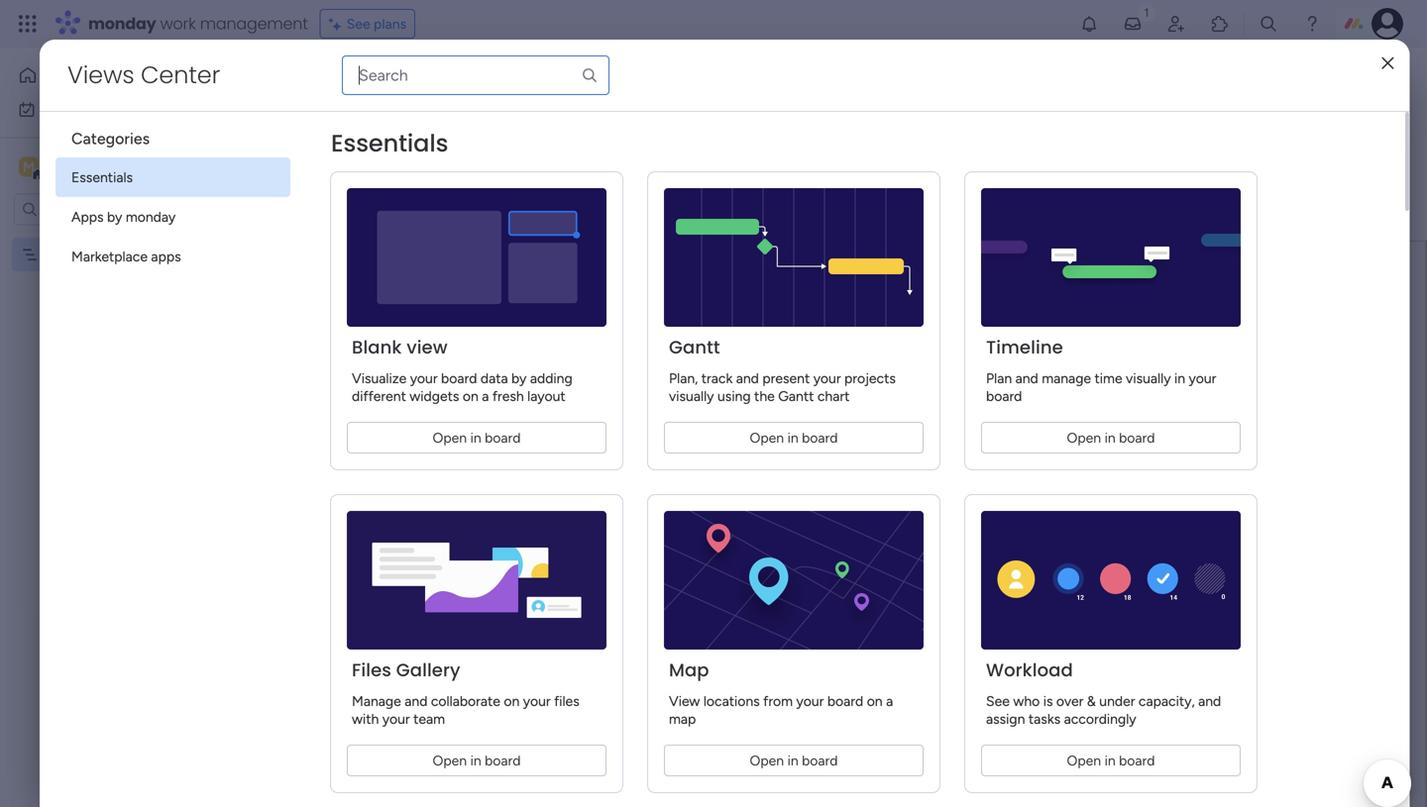 Task type: describe. For each thing, give the bounding box(es) containing it.
in for view
[[470, 430, 481, 447]]

see inside workload see who is over & under capacity, and assign tasks accordingly
[[986, 693, 1010, 710]]

start
[[716, 378, 770, 411]]

over
[[1057, 693, 1084, 710]]

is
[[1044, 693, 1053, 710]]

using
[[718, 388, 751, 405]]

0 vertical spatial monday
[[88, 12, 156, 35]]

open for files gallery
[[433, 753, 467, 770]]

views center
[[67, 58, 220, 92]]

plan,
[[669, 370, 698, 387]]

build
[[808, 455, 843, 474]]

building
[[812, 378, 907, 411]]

1 horizontal spatial table
[[1098, 151, 1131, 168]]

Search in workspace field
[[42, 198, 166, 221]]

categories
[[71, 129, 150, 148]]

board inside 'blank view visualize your board data by adding different widgets on a fresh layout'
[[441, 370, 477, 387]]

files
[[554, 693, 580, 710]]

your inside map view locations from your board on a map
[[797, 693, 824, 710]]

see plans button
[[320, 9, 415, 39]]

main table button
[[490, 63, 601, 95]]

your left the files
[[523, 693, 551, 710]]

My first board field
[[301, 64, 469, 98]]

table inside button
[[554, 71, 586, 88]]

with
[[352, 711, 379, 728]]

time
[[1095, 370, 1123, 387]]

in for plan,
[[788, 430, 799, 447]]

board views
[[1075, 117, 1152, 134]]

by right powered
[[464, 123, 481, 142]]

form for edit form
[[337, 124, 366, 141]]

by inside 'blank view visualize your board data by adding different widgets on a fresh layout'
[[512, 370, 527, 387]]

track
[[702, 370, 733, 387]]

1 image
[[1138, 1, 1156, 23]]

projects
[[845, 370, 896, 387]]

your left plan
[[913, 378, 965, 411]]

adding
[[530, 370, 573, 387]]

marketplace
[[71, 248, 148, 265]]

open for gantt
[[750, 430, 784, 447]]

main workspace
[[46, 158, 163, 176]]

files gallery manage and collaborate on your files with your team
[[352, 658, 580, 728]]

gallery for files gallery manage and collaborate on your files with your team
[[396, 658, 461, 683]]

timeline
[[986, 335, 1063, 360]]

search image
[[581, 66, 599, 84]]

your inside 'blank view visualize your board data by adding different widgets on a fresh layout'
[[410, 370, 438, 387]]

present
[[763, 370, 810, 387]]

let's
[[661, 378, 710, 411]]

data
[[481, 370, 508, 387]]

see plans
[[347, 15, 407, 32]]

management
[[200, 12, 308, 35]]

board down map view locations from your board on a map at the bottom
[[802, 753, 838, 770]]

workforms logo image
[[489, 116, 601, 148]]

2 horizontal spatial form
[[972, 378, 1027, 411]]

open in board button for map
[[664, 745, 924, 777]]

open in board for gantt
[[750, 430, 838, 447]]

center
[[141, 58, 220, 92]]

see inside see plans "button"
[[347, 15, 370, 32]]

monday inside option
[[126, 209, 176, 226]]

gallery for files gallery
[[1130, 310, 1173, 327]]

on inside files gallery manage and collaborate on your files with your team
[[504, 693, 520, 710]]

my inside button
[[44, 101, 63, 118]]

capacity,
[[1139, 693, 1195, 710]]

main for main table
[[521, 71, 550, 88]]

under
[[1100, 693, 1135, 710]]

different
[[352, 388, 406, 405]]

and inside gantt plan, track and present your projects visually using the gantt chart
[[736, 370, 759, 387]]

workload
[[986, 658, 1073, 683]]

map
[[669, 658, 709, 683]]

open in board button for files gallery
[[347, 745, 607, 777]]

plan
[[986, 370, 1012, 387]]

on inside map view locations from your board on a map
[[867, 693, 883, 710]]

files gallery
[[1098, 310, 1173, 327]]

assign
[[986, 711, 1025, 728]]

manage
[[352, 693, 401, 710]]

&
[[1087, 693, 1096, 710]]

workspace selection element
[[19, 155, 166, 181]]

apps image
[[1210, 14, 1230, 34]]

notifications image
[[1080, 14, 1099, 34]]

invite members image
[[1167, 14, 1187, 34]]

home button
[[12, 59, 213, 91]]

apps by monday option
[[56, 197, 290, 237]]

board inside list box
[[97, 246, 133, 263]]

files for files gallery manage and collaborate on your files with your team
[[352, 658, 392, 683]]

map
[[669, 711, 696, 728]]

blank view
[[1098, 373, 1164, 390]]

board down the accordingly
[[1119, 753, 1155, 770]]

search everything image
[[1259, 14, 1279, 34]]

my inside list box
[[47, 246, 66, 263]]

in for plan
[[1105, 430, 1116, 447]]

inbox image
[[1123, 14, 1143, 34]]

visualize
[[352, 370, 407, 387]]

my first board inside list box
[[47, 246, 133, 263]]

edit form button
[[300, 116, 374, 148]]

powered by
[[398, 123, 481, 142]]

open in board button for gantt
[[664, 422, 924, 454]]

dapulse x slim image
[[1382, 56, 1394, 71]]

timeline plan and manage time visually in your board
[[986, 335, 1217, 405]]

work for my
[[66, 101, 96, 118]]

marketplace apps option
[[56, 237, 290, 277]]

categories list box
[[56, 112, 306, 277]]

open in board for timeline
[[1067, 430, 1155, 447]]

a inside 'blank view visualize your board data by adding different widgets on a fresh layout'
[[482, 388, 489, 405]]

apps by monday
[[71, 209, 176, 226]]

calendar
[[1098, 246, 1154, 263]]

my work button
[[12, 94, 213, 125]]



Task type: vqa. For each thing, say whether or not it's contained in the screenshot.
bottom My first board
yes



Task type: locate. For each thing, give the bounding box(es) containing it.
views right board
[[1114, 117, 1152, 134]]

open in board for workload
[[1067, 753, 1155, 770]]

open in board down fresh
[[433, 430, 521, 447]]

0 vertical spatial view
[[407, 335, 448, 360]]

0 vertical spatial my first board
[[306, 64, 464, 98]]

board inside timeline plan and manage time visually in your board
[[986, 388, 1022, 405]]

m
[[23, 159, 35, 175]]

select product image
[[18, 14, 38, 34]]

open down from
[[750, 753, 784, 770]]

2 vertical spatial form
[[847, 455, 880, 474]]

and right plan
[[1016, 370, 1039, 387]]

see up assign
[[986, 693, 1010, 710]]

0 vertical spatial gallery
[[1130, 310, 1173, 327]]

1 vertical spatial first
[[69, 246, 94, 263]]

views
[[67, 58, 134, 92], [1114, 117, 1152, 134]]

your up widgets
[[410, 370, 438, 387]]

essentials down my first board field
[[331, 127, 448, 160]]

0 vertical spatial first
[[346, 64, 388, 98]]

my first board inside field
[[306, 64, 464, 98]]

0 horizontal spatial blank
[[352, 335, 402, 360]]

by right apps
[[107, 209, 122, 226]]

open down widgets
[[433, 430, 467, 447]]

your up chart
[[814, 370, 841, 387]]

board down apps by monday
[[97, 246, 133, 263]]

gallery down kanban on the right top of the page
[[1130, 310, 1173, 327]]

my first board list box
[[0, 234, 253, 539]]

1 horizontal spatial views
[[1114, 117, 1152, 134]]

0 vertical spatial blank
[[352, 335, 402, 360]]

kanban
[[1098, 278, 1144, 295]]

0 horizontal spatial gallery
[[396, 658, 461, 683]]

open in board down collaborate
[[433, 753, 521, 770]]

blank right manage
[[1098, 373, 1131, 390]]

1 vertical spatial blank
[[1098, 373, 1131, 390]]

1 horizontal spatial blank
[[1098, 373, 1131, 390]]

open up more
[[1067, 430, 1101, 447]]

essentials inside option
[[71, 169, 133, 186]]

in
[[1175, 370, 1186, 387], [470, 430, 481, 447], [788, 430, 799, 447], [1105, 430, 1116, 447], [470, 753, 481, 770], [788, 753, 799, 770], [1105, 753, 1116, 770]]

in for see
[[1105, 753, 1116, 770]]

a inside map view locations from your board on a map
[[886, 693, 893, 710]]

0 vertical spatial a
[[482, 388, 489, 405]]

in inside timeline plan and manage time visually in your board
[[1175, 370, 1186, 387]]

open in board for files gallery
[[433, 753, 521, 770]]

board inside field
[[394, 64, 464, 98]]

in for view
[[788, 753, 799, 770]]

open in board button
[[347, 422, 607, 454], [664, 422, 924, 454], [981, 422, 1241, 454], [347, 745, 607, 777], [664, 745, 924, 777], [981, 745, 1241, 777]]

widgets
[[410, 388, 459, 405]]

files down kanban on the right top of the page
[[1098, 310, 1126, 327]]

1 vertical spatial work
[[66, 101, 96, 118]]

open in board for map
[[750, 753, 838, 770]]

view up widgets
[[407, 335, 448, 360]]

visually right time
[[1126, 370, 1171, 387]]

blank
[[352, 335, 402, 360], [1098, 373, 1131, 390]]

0 horizontal spatial on
[[463, 388, 479, 405]]

1 vertical spatial gallery
[[396, 658, 461, 683]]

open in board button down the accordingly
[[981, 745, 1241, 777]]

open in board button for workload
[[981, 745, 1241, 777]]

open in board down the accordingly
[[1067, 753, 1155, 770]]

Search for a column type search field
[[342, 56, 610, 95]]

0 horizontal spatial view
[[407, 335, 448, 360]]

0 vertical spatial main
[[521, 71, 550, 88]]

and up using
[[736, 370, 759, 387]]

1 vertical spatial a
[[886, 693, 893, 710]]

work up "center"
[[160, 12, 196, 35]]

open in board down from
[[750, 753, 838, 770]]

my
[[306, 64, 340, 98], [44, 101, 63, 118], [47, 246, 66, 263]]

open in board button up build
[[664, 422, 924, 454]]

1 vertical spatial views
[[1114, 117, 1152, 134]]

board up widgets
[[441, 370, 477, 387]]

files
[[1098, 310, 1126, 327], [352, 658, 392, 683]]

0 horizontal spatial my first board
[[47, 246, 133, 263]]

board up build
[[802, 430, 838, 447]]

by inside option
[[107, 209, 122, 226]]

gantt for gantt plan, track and present your projects visually using the gantt chart
[[669, 335, 720, 360]]

0 vertical spatial visually
[[1126, 370, 1171, 387]]

home
[[46, 67, 83, 84]]

monday
[[88, 12, 156, 35], [126, 209, 176, 226]]

let's start by building your form
[[661, 378, 1027, 411]]

my first board down the plans in the left of the page
[[306, 64, 464, 98]]

main table
[[521, 71, 586, 88]]

my down home
[[44, 101, 63, 118]]

monday work management
[[88, 12, 308, 35]]

build form button
[[792, 444, 896, 484]]

apps
[[151, 248, 181, 265]]

and inside files gallery manage and collaborate on your files with your team
[[405, 693, 428, 710]]

main inside button
[[521, 71, 550, 88]]

1 horizontal spatial work
[[160, 12, 196, 35]]

1 horizontal spatial gallery
[[1130, 310, 1173, 327]]

table
[[554, 71, 586, 88], [1098, 151, 1131, 168]]

open in board up build
[[750, 430, 838, 447]]

gantt down present
[[778, 388, 814, 405]]

0 horizontal spatial files
[[352, 658, 392, 683]]

form down timeline
[[972, 378, 1027, 411]]

files for files gallery
[[1098, 310, 1126, 327]]

see left the plans in the left of the page
[[347, 15, 370, 32]]

your right the blank view at right top
[[1189, 370, 1217, 387]]

collaborate
[[431, 693, 501, 710]]

your inside gantt plan, track and present your projects visually using the gantt chart
[[814, 370, 841, 387]]

0 vertical spatial form
[[337, 124, 366, 141]]

help image
[[1303, 14, 1322, 34]]

view right time
[[1135, 373, 1164, 390]]

gallery inside files gallery manage and collaborate on your files with your team
[[396, 658, 461, 683]]

see
[[347, 15, 370, 32], [986, 693, 1010, 710]]

0 horizontal spatial a
[[482, 388, 489, 405]]

views
[[1110, 470, 1145, 487]]

by right the
[[776, 378, 805, 411]]

0 horizontal spatial work
[[66, 101, 96, 118]]

0 horizontal spatial form
[[337, 124, 366, 141]]

more views
[[1075, 470, 1145, 487]]

board down plan
[[986, 388, 1022, 405]]

your inside timeline plan and manage time visually in your board
[[1189, 370, 1217, 387]]

1 vertical spatial table
[[1098, 151, 1131, 168]]

0 horizontal spatial views
[[67, 58, 134, 92]]

on inside 'blank view visualize your board data by adding different widgets on a fresh layout'
[[463, 388, 479, 405]]

blank inside 'blank view visualize your board data by adding different widgets on a fresh layout'
[[352, 335, 402, 360]]

open for blank view
[[433, 430, 467, 447]]

open in board button down fresh
[[347, 422, 607, 454]]

fresh
[[492, 388, 524, 405]]

view
[[669, 693, 700, 710]]

files up manage
[[352, 658, 392, 683]]

0 vertical spatial see
[[347, 15, 370, 32]]

essentials option
[[56, 158, 290, 197]]

table up workforms logo
[[554, 71, 586, 88]]

open in board button for blank view
[[347, 422, 607, 454]]

0 vertical spatial gantt
[[1098, 183, 1134, 200]]

my first board down apps
[[47, 246, 133, 263]]

board inside map view locations from your board on a map
[[828, 693, 864, 710]]

0 horizontal spatial table
[[554, 71, 586, 88]]

1 horizontal spatial main
[[521, 71, 550, 88]]

open in board
[[433, 430, 521, 447], [750, 430, 838, 447], [1067, 430, 1155, 447], [433, 753, 521, 770], [750, 753, 838, 770], [1067, 753, 1155, 770]]

option
[[0, 237, 253, 241]]

open down the
[[750, 430, 784, 447]]

2 vertical spatial gantt
[[778, 388, 814, 405]]

on right from
[[867, 693, 883, 710]]

john smith image
[[1372, 8, 1404, 40]]

1 vertical spatial view
[[1135, 373, 1164, 390]]

and inside timeline plan and manage time visually in your board
[[1016, 370, 1039, 387]]

from
[[763, 693, 793, 710]]

0 vertical spatial essentials
[[331, 127, 448, 160]]

chart
[[818, 388, 850, 405]]

on
[[463, 388, 479, 405], [504, 693, 520, 710], [867, 693, 883, 710]]

open
[[433, 430, 467, 447], [750, 430, 784, 447], [1067, 430, 1101, 447], [433, 753, 467, 770], [750, 753, 784, 770], [1067, 753, 1101, 770]]

files inside files gallery manage and collaborate on your files with your team
[[352, 658, 392, 683]]

1 horizontal spatial first
[[346, 64, 388, 98]]

visually inside gantt plan, track and present your projects visually using the gantt chart
[[669, 388, 714, 405]]

1 horizontal spatial a
[[886, 693, 893, 710]]

1 horizontal spatial visually
[[1126, 370, 1171, 387]]

locations
[[704, 693, 760, 710]]

1 horizontal spatial form
[[847, 455, 880, 474]]

and
[[736, 370, 759, 387], [1016, 370, 1039, 387], [405, 693, 428, 710], [1199, 693, 1222, 710]]

form inside the "edit form" button
[[337, 124, 366, 141]]

my up edit
[[306, 64, 340, 98]]

1 vertical spatial files
[[352, 658, 392, 683]]

1 vertical spatial main
[[46, 158, 80, 176]]

your
[[410, 370, 438, 387], [814, 370, 841, 387], [1189, 370, 1217, 387], [913, 378, 965, 411], [523, 693, 551, 710], [797, 693, 824, 710], [382, 711, 410, 728]]

gantt up calendar
[[1098, 183, 1134, 200]]

form inside build form button
[[847, 455, 880, 474]]

blank view visualize your board data by adding different widgets on a fresh layout
[[352, 335, 573, 405]]

open for workload
[[1067, 753, 1101, 770]]

1 vertical spatial see
[[986, 693, 1010, 710]]

work inside button
[[66, 101, 96, 118]]

powered
[[398, 123, 460, 142]]

open in board for blank view
[[433, 430, 521, 447]]

gantt
[[1098, 183, 1134, 200], [669, 335, 720, 360], [778, 388, 814, 405]]

open in board up more views
[[1067, 430, 1155, 447]]

view for blank view
[[1135, 373, 1164, 390]]

visually inside timeline plan and manage time visually in your board
[[1126, 370, 1171, 387]]

visually down plan,
[[669, 388, 714, 405]]

form for build form
[[847, 455, 880, 474]]

view inside 'blank view visualize your board data by adding different widgets on a fresh layout'
[[407, 335, 448, 360]]

main right workspace image
[[46, 158, 80, 176]]

who
[[1013, 693, 1040, 710]]

1 horizontal spatial essentials
[[331, 127, 448, 160]]

plans
[[374, 15, 407, 32]]

first down apps
[[69, 246, 94, 263]]

my first board
[[306, 64, 464, 98], [47, 246, 133, 263]]

2 horizontal spatial on
[[867, 693, 883, 710]]

accordingly
[[1064, 711, 1137, 728]]

blank for blank view visualize your board data by adding different widgets on a fresh layout
[[352, 335, 402, 360]]

board up powered
[[394, 64, 464, 98]]

open in board button down collaborate
[[347, 745, 607, 777]]

map view locations from your board on a map
[[669, 658, 893, 728]]

1 horizontal spatial view
[[1135, 373, 1164, 390]]

1 horizontal spatial gantt
[[778, 388, 814, 405]]

on right collaborate
[[504, 693, 520, 710]]

team
[[413, 711, 445, 728]]

0 vertical spatial table
[[554, 71, 586, 88]]

tasks
[[1029, 711, 1061, 728]]

my left the marketplace
[[47, 246, 66, 263]]

main for main workspace
[[46, 158, 80, 176]]

first down see plans "button"
[[346, 64, 388, 98]]

layout
[[528, 388, 566, 405]]

board right from
[[828, 693, 864, 710]]

work for monday
[[160, 12, 196, 35]]

1 horizontal spatial files
[[1098, 310, 1126, 327]]

monday up home button
[[88, 12, 156, 35]]

your down manage
[[382, 711, 410, 728]]

gantt up plan,
[[669, 335, 720, 360]]

gantt plan, track and present your projects visually using the gantt chart
[[669, 335, 896, 405]]

0 horizontal spatial gantt
[[669, 335, 720, 360]]

and inside workload see who is over & under capacity, and assign tasks accordingly
[[1199, 693, 1222, 710]]

2 horizontal spatial gantt
[[1098, 183, 1134, 200]]

workspace
[[84, 158, 163, 176]]

my work
[[44, 101, 96, 118]]

0 horizontal spatial first
[[69, 246, 94, 263]]

and up team
[[405, 693, 428, 710]]

1 vertical spatial monday
[[126, 209, 176, 226]]

main
[[521, 71, 550, 88], [46, 158, 80, 176]]

1 vertical spatial essentials
[[71, 169, 133, 186]]

work down home
[[66, 101, 96, 118]]

open in board button for timeline
[[981, 422, 1241, 454]]

form
[[337, 124, 366, 141], [972, 378, 1027, 411], [847, 455, 880, 474]]

open in board button down from
[[664, 745, 924, 777]]

my inside field
[[306, 64, 340, 98]]

by up fresh
[[512, 370, 527, 387]]

form right build
[[847, 455, 880, 474]]

manage
[[1042, 370, 1091, 387]]

and right capacity,
[[1199, 693, 1222, 710]]

0 horizontal spatial essentials
[[71, 169, 133, 186]]

form right edit
[[337, 124, 366, 141]]

board down collaborate
[[485, 753, 521, 770]]

apps
[[71, 209, 104, 226]]

board
[[394, 64, 464, 98], [97, 246, 133, 263], [441, 370, 477, 387], [986, 388, 1022, 405], [485, 430, 521, 447], [802, 430, 838, 447], [1119, 430, 1155, 447], [828, 693, 864, 710], [485, 753, 521, 770], [802, 753, 838, 770], [1119, 753, 1155, 770]]

first inside list box
[[69, 246, 94, 263]]

visually
[[1126, 370, 1171, 387], [669, 388, 714, 405]]

open for map
[[750, 753, 784, 770]]

1 vertical spatial my
[[44, 101, 63, 118]]

views up my work button
[[67, 58, 134, 92]]

1 horizontal spatial my first board
[[306, 64, 464, 98]]

blank up visualize
[[352, 335, 402, 360]]

open down team
[[433, 753, 467, 770]]

0 vertical spatial my
[[306, 64, 340, 98]]

the
[[754, 388, 775, 405]]

1 horizontal spatial on
[[504, 693, 520, 710]]

gallery
[[1130, 310, 1173, 327], [396, 658, 461, 683]]

0 vertical spatial files
[[1098, 310, 1126, 327]]

1 horizontal spatial see
[[986, 693, 1010, 710]]

1 vertical spatial gantt
[[669, 335, 720, 360]]

view for blank view visualize your board data by adding different widgets on a fresh layout
[[407, 335, 448, 360]]

a
[[482, 388, 489, 405], [886, 693, 893, 710]]

your right from
[[797, 693, 824, 710]]

in for gallery
[[470, 753, 481, 770]]

view
[[407, 335, 448, 360], [1135, 373, 1164, 390]]

essentials
[[331, 127, 448, 160], [71, 169, 133, 186]]

board
[[1075, 117, 1111, 134]]

gallery up collaborate
[[396, 658, 461, 683]]

main up workforms logo
[[521, 71, 550, 88]]

edit form
[[308, 124, 366, 141]]

essentials up search in workspace field
[[71, 169, 133, 186]]

monday up the apps on the top of page
[[126, 209, 176, 226]]

open in board button up more views
[[981, 422, 1241, 454]]

edit
[[308, 124, 333, 141]]

0 horizontal spatial visually
[[669, 388, 714, 405]]

workspace image
[[19, 156, 39, 178]]

None search field
[[342, 56, 610, 95]]

0 vertical spatial work
[[160, 12, 196, 35]]

first inside field
[[346, 64, 388, 98]]

0 horizontal spatial see
[[347, 15, 370, 32]]

0 vertical spatial views
[[67, 58, 134, 92]]

blank for blank view
[[1098, 373, 1131, 390]]

table down board views
[[1098, 151, 1131, 168]]

board up views
[[1119, 430, 1155, 447]]

0 horizontal spatial main
[[46, 158, 80, 176]]

categories heading
[[56, 112, 290, 158]]

board down fresh
[[485, 430, 521, 447]]

workload see who is over & under capacity, and assign tasks accordingly
[[986, 658, 1222, 728]]

marketplace apps
[[71, 248, 181, 265]]

by
[[464, 123, 481, 142], [107, 209, 122, 226], [512, 370, 527, 387], [776, 378, 805, 411]]

1 vertical spatial form
[[972, 378, 1027, 411]]

2 vertical spatial my
[[47, 246, 66, 263]]

1 vertical spatial visually
[[669, 388, 714, 405]]

more
[[1075, 470, 1107, 487]]

main inside workspace selection element
[[46, 158, 80, 176]]

on right widgets
[[463, 388, 479, 405]]

open for timeline
[[1067, 430, 1101, 447]]

gantt for gantt
[[1098, 183, 1134, 200]]

1 vertical spatial my first board
[[47, 246, 133, 263]]

open down the accordingly
[[1067, 753, 1101, 770]]

build form
[[808, 455, 880, 474]]



